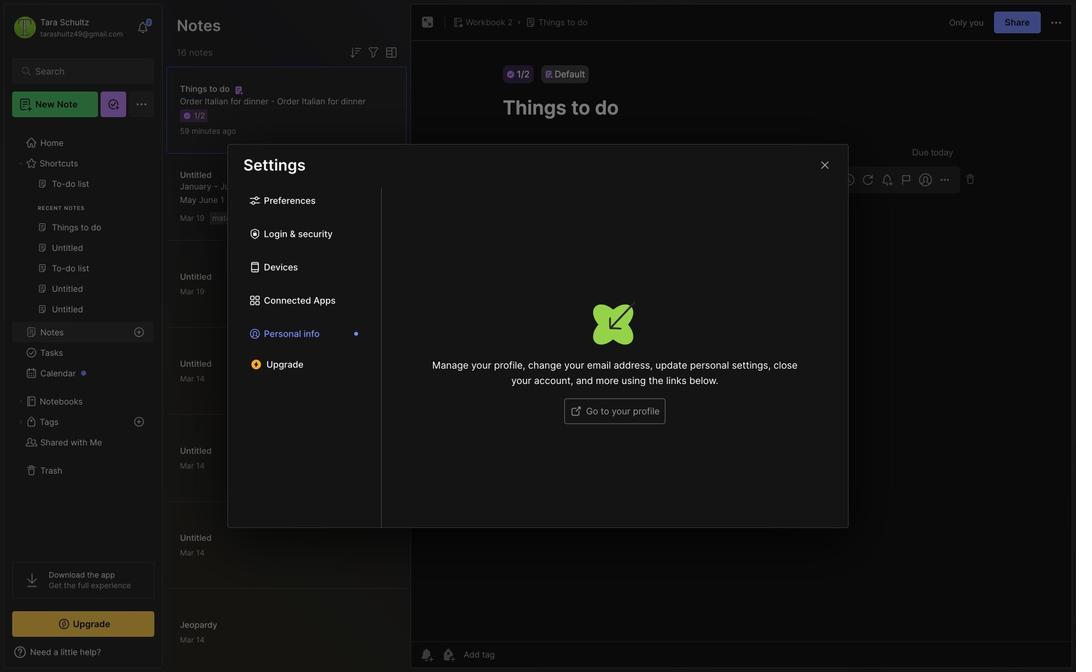Task type: describe. For each thing, give the bounding box(es) containing it.
expand tags image
[[17, 418, 24, 426]]

Search text field
[[35, 65, 137, 78]]

note window element
[[411, 4, 1073, 669]]

expand note image
[[420, 15, 436, 30]]

none search field inside the main element
[[35, 63, 137, 79]]



Task type: vqa. For each thing, say whether or not it's contained in the screenshot.
Get related to Get it free for 7 days
no



Task type: locate. For each thing, give the bounding box(es) containing it.
group inside tree
[[12, 174, 154, 327]]

add a reminder image
[[419, 648, 434, 663]]

main element
[[0, 0, 167, 673]]

None search field
[[35, 63, 137, 79]]

tree
[[4, 125, 162, 551]]

Note Editor text field
[[411, 40, 1072, 642]]

tab list
[[228, 188, 382, 528]]

close image
[[818, 158, 833, 173]]

tree inside the main element
[[4, 125, 162, 551]]

group
[[12, 174, 154, 327]]

add tag image
[[441, 648, 456, 663]]

expand notebooks image
[[17, 398, 24, 406]]



